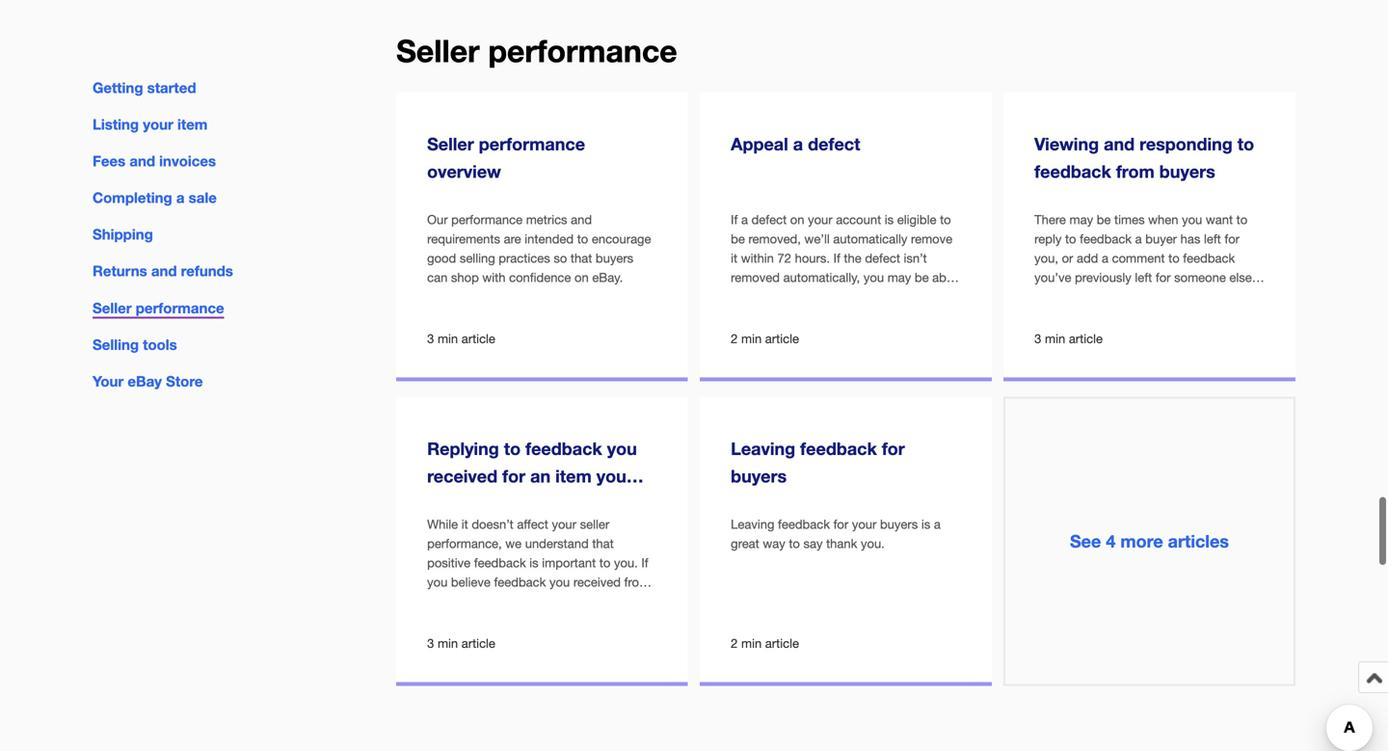 Task type: vqa. For each thing, say whether or not it's contained in the screenshot.
second 2 from the bottom of the page
yes



Task type: describe. For each thing, give the bounding box(es) containing it.
confidence
[[509, 270, 571, 285]]

defect for appeal a defect
[[808, 134, 860, 154]]

feedback inside leaving feedback for your buyers is a great way to say thank you.
[[778, 517, 830, 532]]

3 for seller performance overview
[[427, 331, 434, 346]]

buyers inside leaving feedback for your buyers is a great way to say thank you.
[[880, 517, 918, 532]]

for inside leaving feedback for buyers
[[882, 438, 905, 459]]

getting
[[93, 79, 143, 96]]

seller performance overview
[[427, 134, 585, 182]]

isn't inside replying to feedback you received for an item you sold while it doesn't affect your seller performance, we understand that positive feedback is important to you. if you believe feedback you received from a buyer isn't accurate or fair, you can try to resolve the situation by replying to the feedback or by requesting a feedback revision.
[[472, 594, 496, 609]]

2 horizontal spatial if
[[834, 251, 841, 265]]

feedback up add
[[1080, 231, 1132, 246]]

affect
[[517, 517, 548, 532]]

encourage
[[592, 231, 651, 246]]

requirements
[[427, 231, 500, 246]]

2 horizontal spatial buyer
[[1204, 308, 1235, 323]]

selling
[[460, 251, 495, 265]]

buyer inside replying to feedback you received for an item you sold while it doesn't affect your seller performance, we understand that positive feedback is important to you. if you believe feedback you received from a buyer isn't accurate or fair, you can try to resolve the situation by replying to the feedback or by requesting a feedback revision.
[[437, 594, 469, 609]]

buyers inside our performance metrics and requirements are intended to encourage good selling practices so that buyers can shop with confidence on ebay.
[[596, 251, 634, 265]]

your up the fees and invoices
[[143, 116, 173, 133]]

performance inside "link"
[[136, 299, 224, 317]]

buyers inside leaving feedback for buyers
[[731, 465, 787, 486]]

and for invoices
[[130, 152, 155, 170]]

min for seller performance overview
[[438, 331, 458, 346]]

metrics
[[526, 212, 567, 227]]

feedback down replying
[[587, 632, 639, 647]]

min for leaving feedback for buyers
[[741, 636, 762, 651]]

invoices
[[159, 152, 216, 170]]

leaving feedback for your buyers is a great way to say thank you.
[[731, 517, 941, 551]]

feedback or
[[427, 632, 494, 647]]

previously
[[1075, 270, 1132, 285]]

can inside our performance metrics and requirements are intended to encourage good selling practices so that buyers can shop with confidence on ebay.
[[427, 270, 448, 285]]

is inside 'if a defect on your account is eligible to be removed, we'll automatically remove it within 72 hours. if the defect isn't removed automatically, you may be able to appeal, depending on the circumstances. 2 min article'
[[885, 212, 894, 227]]

2 2 from the top
[[731, 636, 738, 651]]

within
[[741, 251, 774, 265]]

change
[[1090, 289, 1131, 304]]

removed
[[731, 270, 780, 285]]

replying to feedback you received for an item you sold while it doesn't affect your seller performance, we understand that positive feedback is important to you. if you believe feedback you received from a buyer isn't accurate or fair, you can try to resolve the situation by replying to the feedback or by requesting a feedback revision.
[[427, 438, 654, 667]]

appeal a defect
[[731, 134, 860, 154]]

article for seller performance overview
[[462, 331, 495, 346]]

is inside replying to feedback you received for an item you sold while it doesn't affect your seller performance, we understand that positive feedback is important to you. if you believe feedback you received from a buyer isn't accurate or fair, you can try to resolve the situation by replying to the feedback or by requesting a feedback revision.
[[530, 555, 539, 570]]

you. inside there may be times when you want to reply to feedback a buyer has left for you, or add a comment to feedback you've previously left for someone else. you can't change feedback you've left for a buyer, but you can ask a buyer to reconsider feedback they left for you.
[[1219, 328, 1243, 343]]

4
[[1106, 531, 1116, 552]]

you. inside leaving feedback for your buyers is a great way to say thank you.
[[861, 536, 885, 551]]

articles
[[1168, 531, 1229, 552]]

to down else.
[[1239, 308, 1250, 323]]

appeal
[[731, 134, 788, 154]]

min for viewing and responding to feedback from buyers
[[1045, 331, 1066, 346]]

if inside replying to feedback you received for an item you sold while it doesn't affect your seller performance, we understand that positive feedback is important to you. if you believe feedback you received from a buyer isn't accurate or fair, you can try to resolve the situation by replying to the feedback or by requesting a feedback revision.
[[641, 555, 648, 570]]

your inside replying to feedback you received for an item you sold while it doesn't affect your seller performance, we understand that positive feedback is important to you. if you believe feedback you received from a buyer isn't accurate or fair, you can try to resolve the situation by replying to the feedback or by requesting a feedback revision.
[[552, 517, 577, 532]]

your ebay store
[[93, 373, 203, 390]]

3 min article for seller performance overview
[[427, 331, 495, 346]]

and inside our performance metrics and requirements are intended to encourage good selling practices so that buyers can shop with confidence on ebay.
[[571, 212, 592, 227]]

getting started link
[[93, 79, 196, 96]]

your ebay store link
[[93, 373, 203, 390]]

may inside 'if a defect on your account is eligible to be removed, we'll automatically remove it within 72 hours. if the defect isn't removed automatically, you may be able to appeal, depending on the circumstances. 2 min article'
[[888, 270, 911, 285]]

see
[[1070, 531, 1101, 552]]

there
[[1035, 212, 1066, 227]]

removed,
[[749, 231, 801, 246]]

more
[[1121, 531, 1163, 552]]

1 horizontal spatial by
[[557, 613, 571, 628]]

2 min article
[[731, 636, 799, 651]]

a inside leaving feedback for your buyers is a great way to say thank you.
[[934, 517, 941, 532]]

to left "resolve"
[[427, 613, 438, 628]]

article for viewing and responding to feedback from buyers
[[1069, 331, 1103, 346]]

feedback up accurate
[[494, 575, 546, 589]]

to inside viewing and responding to feedback from buyers
[[1238, 134, 1254, 154]]

feedback up ask on the right top of the page
[[1135, 289, 1187, 304]]

3 min article for viewing and responding to feedback from buyers
[[1035, 331, 1103, 346]]

or inside there may be times when you want to reply to feedback a buyer has left for you, or add a comment to feedback you've previously left for someone else. you can't change feedback you've left for a buyer, but you can ask a buyer to reconsider feedback they left for you.
[[1062, 251, 1073, 265]]

your inside leaving feedback for your buyers is a great way to say thank you.
[[852, 517, 877, 532]]

great
[[731, 536, 759, 551]]

buyer,
[[1063, 308, 1097, 323]]

we
[[505, 536, 522, 551]]

sale
[[189, 189, 217, 206]]

shipping
[[93, 226, 153, 243]]

feedback inside leaving feedback for buyers
[[800, 438, 877, 459]]

0 vertical spatial received
[[427, 465, 498, 486]]

a inside 'if a defect on your account is eligible to be removed, we'll automatically remove it within 72 hours. if the defect isn't removed automatically, you may be able to appeal, depending on the circumstances. 2 min article'
[[741, 212, 748, 227]]

to right replying in the left bottom of the page
[[504, 438, 521, 459]]

for inside replying to feedback you received for an item you sold while it doesn't affect your seller performance, we understand that positive feedback is important to you. if you believe feedback you received from a buyer isn't accurate or fair, you can try to resolve the situation by replying to the feedback or by requesting a feedback revision.
[[502, 465, 526, 486]]

completing
[[93, 189, 172, 206]]

selling tools
[[93, 336, 177, 353]]

you
[[1035, 289, 1056, 304]]

sold
[[427, 493, 462, 513]]

an
[[530, 465, 551, 486]]

it inside replying to feedback you received for an item you sold while it doesn't affect your seller performance, we understand that positive feedback is important to you. if you believe feedback you received from a buyer isn't accurate or fair, you can try to resolve the situation by replying to the feedback or by requesting a feedback revision.
[[462, 517, 468, 532]]

0 vertical spatial if
[[731, 212, 738, 227]]

can for you
[[613, 594, 634, 609]]

you. inside replying to feedback you received for an item you sold while it doesn't affect your seller performance, we understand that positive feedback is important to you. if you believe feedback you received from a buyer isn't accurate or fair, you can try to resolve the situation by replying to the feedback or by requesting a feedback revision.
[[614, 555, 638, 570]]

viewing and responding to feedback from buyers
[[1035, 134, 1254, 182]]

thank
[[826, 536, 857, 551]]

to inside leaving feedback for your buyers is a great way to say thank you.
[[789, 536, 800, 551]]

performance,
[[427, 536, 502, 551]]

listing your item
[[93, 116, 208, 133]]

depending
[[790, 289, 850, 304]]

responding
[[1140, 134, 1233, 154]]

fees
[[93, 152, 126, 170]]

and for responding
[[1104, 134, 1135, 154]]

resolve
[[442, 613, 482, 628]]

requesting
[[515, 632, 574, 647]]

automatically,
[[783, 270, 860, 285]]

from inside viewing and responding to feedback from buyers
[[1116, 161, 1155, 182]]

with
[[482, 270, 506, 285]]

0 vertical spatial item
[[177, 116, 208, 133]]

so
[[554, 251, 567, 265]]

getting started
[[93, 79, 196, 96]]

someone
[[1174, 270, 1226, 285]]

are
[[504, 231, 521, 246]]

to down removed
[[731, 289, 742, 304]]

revision.
[[427, 652, 474, 667]]

to right replying
[[622, 613, 633, 628]]

left down comment
[[1135, 270, 1152, 285]]

ebay.
[[592, 270, 623, 285]]

reply
[[1035, 231, 1062, 246]]

left down ask on the right top of the page
[[1180, 328, 1197, 343]]

returns
[[93, 262, 147, 280]]

has
[[1181, 231, 1201, 246]]

times
[[1115, 212, 1145, 227]]

way
[[763, 536, 785, 551]]

if a defect on your account is eligible to be removed, we'll automatically remove it within 72 hours. if the defect isn't removed automatically, you may be able to appeal, depending on the circumstances. 2 min article
[[731, 212, 956, 346]]

account
[[836, 212, 881, 227]]

situation
[[506, 613, 554, 628]]

replying
[[575, 613, 619, 628]]

seller performance link
[[93, 299, 224, 318]]

our performance metrics and requirements are intended to encourage good selling practices so that buyers can shop with confidence on ebay.
[[427, 212, 651, 285]]



Task type: locate. For each thing, give the bounding box(es) containing it.
may
[[1070, 212, 1093, 227], [888, 270, 911, 285]]

0 horizontal spatial received
[[427, 465, 498, 486]]

1 horizontal spatial from
[[1116, 161, 1155, 182]]

1 horizontal spatial seller performance
[[396, 32, 677, 69]]

your up we'll
[[808, 212, 833, 227]]

2 horizontal spatial on
[[854, 289, 868, 304]]

1 vertical spatial seller performance
[[93, 299, 224, 317]]

0 vertical spatial or
[[1062, 251, 1073, 265]]

and inside viewing and responding to feedback from buyers
[[1104, 134, 1135, 154]]

can inside replying to feedback you received for an item you sold while it doesn't affect your seller performance, we understand that positive feedback is important to you. if you believe feedback you received from a buyer isn't accurate or fair, you can try to resolve the situation by replying to the feedback or by requesting a feedback revision.
[[613, 594, 634, 609]]

buyers inside viewing and responding to feedback from buyers
[[1160, 161, 1216, 182]]

article
[[462, 331, 495, 346], [765, 331, 799, 346], [1069, 331, 1103, 346], [462, 636, 495, 651], [765, 636, 799, 651]]

defect
[[808, 134, 860, 154], [752, 212, 787, 227], [865, 251, 900, 265]]

that inside replying to feedback you received for an item you sold while it doesn't affect your seller performance, we understand that positive feedback is important to you. if you believe feedback you received from a buyer isn't accurate or fair, you can try to resolve the situation by replying to the feedback or by requesting a feedback revision.
[[592, 536, 614, 551]]

1 vertical spatial isn't
[[472, 594, 496, 609]]

shipping link
[[93, 226, 153, 243]]

1 horizontal spatial on
[[790, 212, 805, 227]]

2 vertical spatial you.
[[614, 555, 638, 570]]

0 vertical spatial from
[[1116, 161, 1155, 182]]

0 horizontal spatial item
[[177, 116, 208, 133]]

seller
[[580, 517, 609, 532]]

remove
[[911, 231, 953, 246]]

0 horizontal spatial from
[[624, 575, 650, 589]]

leaving up way
[[731, 438, 796, 459]]

2 vertical spatial on
[[854, 289, 868, 304]]

feedback down viewing
[[1035, 161, 1111, 182]]

important
[[542, 555, 596, 570]]

1 horizontal spatial it
[[731, 251, 738, 265]]

or
[[1062, 251, 1073, 265], [551, 594, 563, 609]]

2 vertical spatial if
[[641, 555, 648, 570]]

automatically
[[833, 231, 908, 246]]

on up removed,
[[790, 212, 805, 227]]

intended
[[525, 231, 574, 246]]

0 horizontal spatial you.
[[614, 555, 638, 570]]

0 vertical spatial leaving
[[731, 438, 796, 459]]

1 horizontal spatial be
[[915, 270, 929, 285]]

0 horizontal spatial seller performance
[[93, 299, 224, 317]]

0 vertical spatial you.
[[1219, 328, 1243, 343]]

1 vertical spatial seller
[[427, 134, 474, 154]]

0 vertical spatial can
[[427, 270, 448, 285]]

0 vertical spatial seller
[[396, 32, 480, 69]]

may left able
[[888, 270, 911, 285]]

started
[[147, 79, 196, 96]]

article inside 'if a defect on your account is eligible to be removed, we'll automatically remove it within 72 hours. if the defect isn't removed automatically, you may be able to appeal, depending on the circumstances. 2 min article'
[[765, 331, 799, 346]]

0 horizontal spatial isn't
[[472, 594, 496, 609]]

1 leaving from the top
[[731, 438, 796, 459]]

1 horizontal spatial received
[[573, 575, 621, 589]]

1 vertical spatial or
[[551, 594, 563, 609]]

on right depending
[[854, 289, 868, 304]]

if right hours.
[[834, 251, 841, 265]]

1 horizontal spatial if
[[731, 212, 738, 227]]

0 horizontal spatial by
[[498, 632, 511, 647]]

buyers
[[1160, 161, 1216, 182], [596, 251, 634, 265], [731, 465, 787, 486], [880, 517, 918, 532]]

0 horizontal spatial be
[[731, 231, 745, 246]]

from inside replying to feedback you received for an item you sold while it doesn't affect your seller performance, we understand that positive feedback is important to you. if you believe feedback you received from a buyer isn't accurate or fair, you can try to resolve the situation by replying to the feedback or by requesting a feedback revision.
[[624, 575, 650, 589]]

feedback up leaving feedback for your buyers is a great way to say thank you.
[[800, 438, 877, 459]]

you. down else.
[[1219, 328, 1243, 343]]

may right there
[[1070, 212, 1093, 227]]

1 vertical spatial you.
[[861, 536, 885, 551]]

it left within on the top
[[731, 251, 738, 265]]

can down good
[[427, 270, 448, 285]]

1 horizontal spatial item
[[555, 465, 592, 486]]

feedback up an
[[526, 438, 602, 459]]

min inside 'if a defect on your account is eligible to be removed, we'll automatically remove it within 72 hours. if the defect isn't removed automatically, you may be able to appeal, depending on the circumstances. 2 min article'
[[741, 331, 762, 346]]

received up fair,
[[573, 575, 621, 589]]

3 for viewing and responding to feedback from buyers
[[1035, 331, 1042, 346]]

circumstances.
[[731, 308, 816, 323]]

your up the thank
[[852, 517, 877, 532]]

2 inside 'if a defect on your account is eligible to be removed, we'll automatically remove it within 72 hours. if the defect isn't removed automatically, you may be able to appeal, depending on the circumstances. 2 min article'
[[731, 331, 738, 346]]

believe
[[451, 575, 491, 589]]

1 vertical spatial item
[[555, 465, 592, 486]]

comment
[[1112, 251, 1165, 265]]

2 vertical spatial seller
[[93, 299, 132, 317]]

by
[[557, 613, 571, 628], [498, 632, 511, 647]]

completing a sale
[[93, 189, 217, 206]]

2 vertical spatial be
[[915, 270, 929, 285]]

it inside 'if a defect on your account is eligible to be removed, we'll automatically remove it within 72 hours. if the defect isn't removed automatically, you may be able to appeal, depending on the circumstances. 2 min article'
[[731, 251, 738, 265]]

1 vertical spatial defect
[[752, 212, 787, 227]]

1 vertical spatial received
[[573, 575, 621, 589]]

2 horizontal spatial can
[[1147, 308, 1167, 323]]

can for reply
[[1147, 308, 1167, 323]]

1 vertical spatial be
[[731, 231, 745, 246]]

by down fair,
[[557, 613, 571, 628]]

on
[[790, 212, 805, 227], [575, 270, 589, 285], [854, 289, 868, 304]]

and right viewing
[[1104, 134, 1135, 154]]

you. right the thank
[[861, 536, 885, 551]]

if up try
[[641, 555, 648, 570]]

defect down automatically at the right top of page
[[865, 251, 900, 265]]

1 vertical spatial from
[[624, 575, 650, 589]]

0 vertical spatial by
[[557, 613, 571, 628]]

item up invoices
[[177, 116, 208, 133]]

0 horizontal spatial can
[[427, 270, 448, 285]]

can left try
[[613, 594, 634, 609]]

or left fair,
[[551, 594, 563, 609]]

2 horizontal spatial defect
[[865, 251, 900, 265]]

3 down you
[[1035, 331, 1042, 346]]

3 up revision.
[[427, 636, 434, 651]]

2 vertical spatial is
[[530, 555, 539, 570]]

performance inside seller performance overview
[[479, 134, 585, 154]]

to right the want
[[1237, 212, 1248, 227]]

leaving inside leaving feedback for buyers
[[731, 438, 796, 459]]

by down situation
[[498, 632, 511, 647]]

can inside there may be times when you want to reply to feedback a buyer has left for you, or add a comment to feedback you've previously left for someone else. you can't change feedback you've left for a buyer, but you can ask a buyer to reconsider feedback they left for you.
[[1147, 308, 1167, 323]]

leaving for leaving feedback for buyers
[[731, 438, 796, 459]]

1 vertical spatial buyer
[[1204, 308, 1235, 323]]

ebay
[[128, 373, 162, 390]]

be left times
[[1097, 212, 1111, 227]]

that down seller
[[592, 536, 614, 551]]

is
[[885, 212, 894, 227], [922, 517, 931, 532], [530, 555, 539, 570]]

feedback up someone
[[1183, 251, 1235, 265]]

0 horizontal spatial you've
[[1035, 270, 1072, 285]]

for
[[1225, 231, 1240, 246], [1156, 270, 1171, 285], [1035, 308, 1050, 323], [1201, 328, 1216, 343], [882, 438, 905, 459], [502, 465, 526, 486], [834, 517, 849, 532]]

to up 'remove'
[[940, 212, 951, 227]]

2 horizontal spatial you.
[[1219, 328, 1243, 343]]

3
[[427, 331, 434, 346], [1035, 331, 1042, 346], [427, 636, 434, 651]]

buyer right ask on the right top of the page
[[1204, 308, 1235, 323]]

1 vertical spatial that
[[592, 536, 614, 551]]

viewing
[[1035, 134, 1099, 154]]

1 horizontal spatial or
[[1062, 251, 1073, 265]]

your up understand
[[552, 517, 577, 532]]

shop
[[451, 270, 479, 285]]

and right metrics
[[571, 212, 592, 227]]

that right so
[[571, 251, 592, 265]]

performance
[[488, 32, 677, 69], [479, 134, 585, 154], [451, 212, 523, 227], [136, 299, 224, 317]]

0 vertical spatial you've
[[1035, 270, 1072, 285]]

left down the want
[[1204, 231, 1221, 246]]

listing your item link
[[93, 116, 208, 133]]

listing
[[93, 116, 139, 133]]

try
[[637, 594, 652, 609]]

1 vertical spatial leaving
[[731, 517, 775, 532]]

0 vertical spatial 2
[[731, 331, 738, 346]]

article for leaving feedback for buyers
[[765, 636, 799, 651]]

1 vertical spatial you've
[[1190, 289, 1227, 304]]

returns and refunds link
[[93, 262, 233, 280]]

you. up try
[[614, 555, 638, 570]]

you've down you,
[[1035, 270, 1072, 285]]

to right intended
[[577, 231, 588, 246]]

on left ebay.
[[575, 270, 589, 285]]

on inside our performance metrics and requirements are intended to encourage good selling practices so that buyers can shop with confidence on ebay.
[[575, 270, 589, 285]]

want
[[1206, 212, 1233, 227]]

0 vertical spatial may
[[1070, 212, 1093, 227]]

0 horizontal spatial it
[[462, 517, 468, 532]]

defect right appeal
[[808, 134, 860, 154]]

good
[[427, 251, 456, 265]]

appeal,
[[746, 289, 787, 304]]

leaving feedback for buyers
[[731, 438, 905, 486]]

and for refunds
[[151, 262, 177, 280]]

from
[[1116, 161, 1155, 182], [624, 575, 650, 589]]

you've
[[1035, 270, 1072, 285], [1190, 289, 1227, 304]]

to right responding
[[1238, 134, 1254, 154]]

your
[[93, 373, 124, 390]]

your inside 'if a defect on your account is eligible to be removed, we'll automatically remove it within 72 hours. if the defect isn't removed automatically, you may be able to appeal, depending on the circumstances. 2 min article'
[[808, 212, 833, 227]]

store
[[166, 373, 203, 390]]

2 horizontal spatial is
[[922, 517, 931, 532]]

returns and refunds
[[93, 262, 233, 280]]

0 vertical spatial defect
[[808, 134, 860, 154]]

received down replying in the left bottom of the page
[[427, 465, 498, 486]]

2 leaving from the top
[[731, 517, 775, 532]]

feedback down we
[[474, 555, 526, 570]]

refunds
[[181, 262, 233, 280]]

to up someone
[[1169, 251, 1180, 265]]

isn't down 'remove'
[[904, 251, 927, 265]]

be
[[1097, 212, 1111, 227], [731, 231, 745, 246], [915, 270, 929, 285]]

you,
[[1035, 251, 1059, 265]]

min
[[438, 331, 458, 346], [741, 331, 762, 346], [1045, 331, 1066, 346], [438, 636, 458, 651], [741, 636, 762, 651]]

able
[[932, 270, 956, 285]]

isn't inside 'if a defect on your account is eligible to be removed, we'll automatically remove it within 72 hours. if the defect isn't removed automatically, you may be able to appeal, depending on the circumstances. 2 min article'
[[904, 251, 927, 265]]

may inside there may be times when you want to reply to feedback a buyer has left for you, or add a comment to feedback you've previously left for someone else. you can't change feedback you've left for a buyer, but you can ask a buyer to reconsider feedback they left for you.
[[1070, 212, 1093, 227]]

completing a sale link
[[93, 189, 217, 206]]

1 vertical spatial is
[[922, 517, 931, 532]]

0 vertical spatial seller performance
[[396, 32, 677, 69]]

0 horizontal spatial if
[[641, 555, 648, 570]]

3 min article down buyer,
[[1035, 331, 1103, 346]]

defect for if a defect on your account is eligible to be removed, we'll automatically remove it within 72 hours. if the defect isn't removed automatically, you may be able to appeal, depending on the circumstances. 2 min article
[[752, 212, 787, 227]]

but
[[1101, 308, 1119, 323]]

reconsider
[[1035, 328, 1094, 343]]

1 vertical spatial 2
[[731, 636, 738, 651]]

item inside replying to feedback you received for an item you sold while it doesn't affect your seller performance, we understand that positive feedback is important to you. if you believe feedback you received from a buyer isn't accurate or fair, you can try to resolve the situation by replying to the feedback or by requesting a feedback revision.
[[555, 465, 592, 486]]

1 vertical spatial may
[[888, 270, 911, 285]]

3 min article up revision.
[[427, 636, 495, 651]]

0 vertical spatial be
[[1097, 212, 1111, 227]]

isn't down the believe
[[472, 594, 496, 609]]

0 vertical spatial it
[[731, 251, 738, 265]]

1 vertical spatial if
[[834, 251, 841, 265]]

0 vertical spatial on
[[790, 212, 805, 227]]

be up within on the top
[[731, 231, 745, 246]]

to
[[1238, 134, 1254, 154], [940, 212, 951, 227], [1237, 212, 1248, 227], [577, 231, 588, 246], [1065, 231, 1076, 246], [1169, 251, 1180, 265], [731, 289, 742, 304], [1239, 308, 1250, 323], [504, 438, 521, 459], [789, 536, 800, 551], [599, 555, 611, 570], [427, 613, 438, 628], [622, 613, 633, 628]]

else.
[[1230, 270, 1256, 285]]

0 vertical spatial is
[[885, 212, 894, 227]]

they
[[1153, 328, 1177, 343]]

0 horizontal spatial may
[[888, 270, 911, 285]]

or inside replying to feedback you received for an item you sold while it doesn't affect your seller performance, we understand that positive feedback is important to you. if you believe feedback you received from a buyer isn't accurate or fair, you can try to resolve the situation by replying to the feedback or by requesting a feedback revision.
[[551, 594, 563, 609]]

from up try
[[624, 575, 650, 589]]

practices
[[499, 251, 550, 265]]

replying
[[427, 438, 499, 459]]

feedback inside viewing and responding to feedback from buyers
[[1035, 161, 1111, 182]]

buyer down when at the top right of page
[[1146, 231, 1177, 246]]

tools
[[143, 336, 177, 353]]

to left say
[[789, 536, 800, 551]]

1 2 from the top
[[731, 331, 738, 346]]

1 horizontal spatial isn't
[[904, 251, 927, 265]]

is inside leaving feedback for your buyers is a great way to say thank you.
[[922, 517, 931, 532]]

seller inside seller performance overview
[[427, 134, 474, 154]]

see 4 more articles
[[1070, 531, 1229, 552]]

1 vertical spatial on
[[575, 270, 589, 285]]

isn't
[[904, 251, 927, 265], [472, 594, 496, 609]]

add
[[1077, 251, 1099, 265]]

it up performance,
[[462, 517, 468, 532]]

there may be times when you want to reply to feedback a buyer has left for you, or add a comment to feedback you've previously left for someone else. you can't change feedback you've left for a buyer, but you can ask a buyer to reconsider feedback they left for you.
[[1035, 212, 1256, 343]]

1 horizontal spatial you've
[[1190, 289, 1227, 304]]

0 horizontal spatial defect
[[752, 212, 787, 227]]

be inside there may be times when you want to reply to feedback a buyer has left for you, or add a comment to feedback you've previously left for someone else. you can't change feedback you've left for a buyer, but you can ask a buyer to reconsider feedback they left for you.
[[1097, 212, 1111, 227]]

1 horizontal spatial defect
[[808, 134, 860, 154]]

positive
[[427, 555, 471, 570]]

or left add
[[1062, 251, 1073, 265]]

eligible
[[897, 212, 937, 227]]

0 horizontal spatial on
[[575, 270, 589, 285]]

1 horizontal spatial buyer
[[1146, 231, 1177, 246]]

and right fees
[[130, 152, 155, 170]]

3 min article
[[427, 331, 495, 346], [1035, 331, 1103, 346], [427, 636, 495, 651]]

to right reply
[[1065, 231, 1076, 246]]

0 horizontal spatial buyer
[[437, 594, 469, 609]]

2 vertical spatial can
[[613, 594, 634, 609]]

item right an
[[555, 465, 592, 486]]

0 vertical spatial isn't
[[904, 251, 927, 265]]

feedback up say
[[778, 517, 830, 532]]

fees and invoices
[[93, 152, 216, 170]]

the
[[844, 251, 862, 265], [871, 289, 889, 304], [485, 613, 503, 628], [637, 613, 654, 628]]

leaving up the 'great'
[[731, 517, 775, 532]]

1 horizontal spatial can
[[613, 594, 634, 609]]

2 vertical spatial buyer
[[437, 594, 469, 609]]

our
[[427, 212, 448, 227]]

if up removed
[[731, 212, 738, 227]]

0 vertical spatial buyer
[[1146, 231, 1177, 246]]

1 horizontal spatial is
[[885, 212, 894, 227]]

0 horizontal spatial is
[[530, 555, 539, 570]]

1 vertical spatial by
[[498, 632, 511, 647]]

performance inside our performance metrics and requirements are intended to encourage good selling practices so that buyers can shop with confidence on ebay.
[[451, 212, 523, 227]]

3 down good
[[427, 331, 434, 346]]

2 vertical spatial defect
[[865, 251, 900, 265]]

a
[[793, 134, 803, 154], [176, 189, 185, 206], [741, 212, 748, 227], [1135, 231, 1142, 246], [1102, 251, 1109, 265], [1053, 308, 1060, 323], [1193, 308, 1200, 323], [934, 517, 941, 532], [427, 594, 434, 609], [577, 632, 584, 647]]

left down else.
[[1231, 289, 1248, 304]]

feedback down 'but'
[[1097, 328, 1149, 343]]

can up they
[[1147, 308, 1167, 323]]

when
[[1148, 212, 1179, 227]]

for inside leaving feedback for your buyers is a great way to say thank you.
[[834, 517, 849, 532]]

leaving inside leaving feedback for your buyers is a great way to say thank you.
[[731, 517, 775, 532]]

leaving for leaving feedback for your buyers is a great way to say thank you.
[[731, 517, 775, 532]]

defect up removed,
[[752, 212, 787, 227]]

your
[[143, 116, 173, 133], [808, 212, 833, 227], [552, 517, 577, 532], [852, 517, 877, 532]]

from up times
[[1116, 161, 1155, 182]]

72
[[778, 251, 792, 265]]

you've down someone
[[1190, 289, 1227, 304]]

and up the "seller performance" "link"
[[151, 262, 177, 280]]

overview
[[427, 161, 501, 182]]

can
[[427, 270, 448, 285], [1147, 308, 1167, 323], [613, 594, 634, 609]]

0 horizontal spatial or
[[551, 594, 563, 609]]

1 horizontal spatial may
[[1070, 212, 1093, 227]]

3 min article down the shop
[[427, 331, 495, 346]]

1 vertical spatial can
[[1147, 308, 1167, 323]]

to inside our performance metrics and requirements are intended to encourage good selling practices so that buyers can shop with confidence on ebay.
[[577, 231, 588, 246]]

buyer
[[1146, 231, 1177, 246], [1204, 308, 1235, 323], [437, 594, 469, 609]]

that inside our performance metrics and requirements are intended to encourage good selling practices so that buyers can shop with confidence on ebay.
[[571, 251, 592, 265]]

1 horizontal spatial you.
[[861, 536, 885, 551]]

seller inside "link"
[[93, 299, 132, 317]]

you inside 'if a defect on your account is eligible to be removed, we'll automatically remove it within 72 hours. if the defect isn't removed automatically, you may be able to appeal, depending on the circumstances. 2 min article'
[[864, 270, 884, 285]]

buyer up "resolve"
[[437, 594, 469, 609]]

1 vertical spatial it
[[462, 517, 468, 532]]

fair,
[[566, 594, 586, 609]]

0 vertical spatial that
[[571, 251, 592, 265]]

2 horizontal spatial be
[[1097, 212, 1111, 227]]

to right important
[[599, 555, 611, 570]]

be left able
[[915, 270, 929, 285]]



